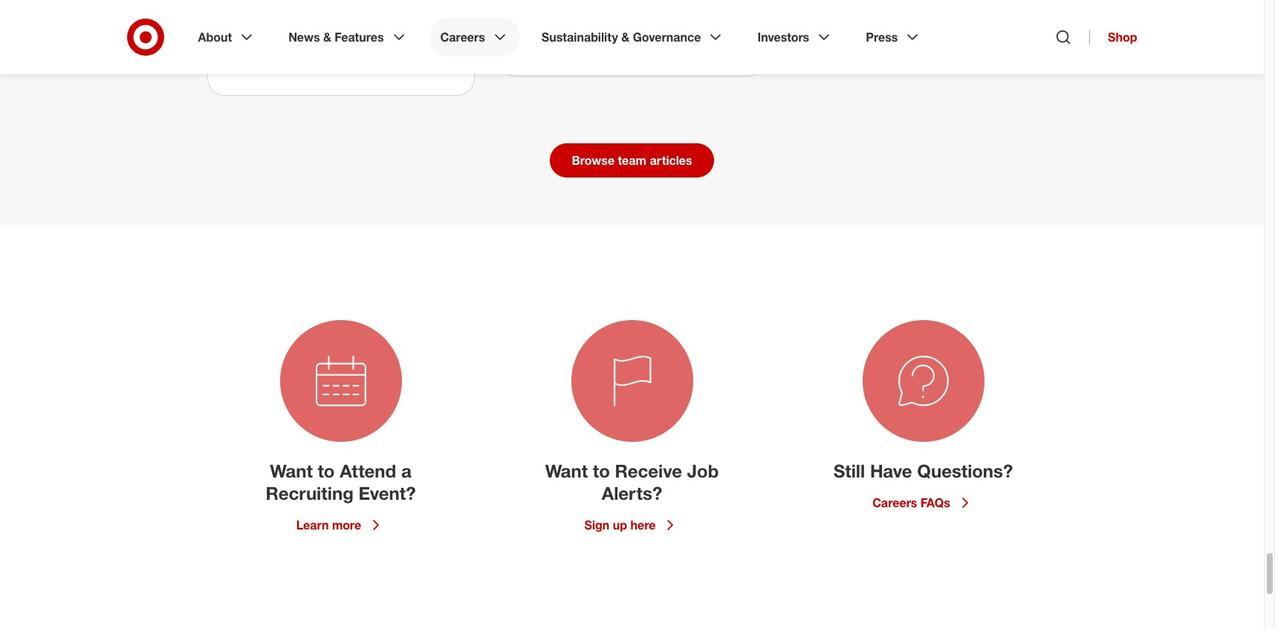 Task type: vqa. For each thing, say whether or not it's contained in the screenshot.
All in Motion, launched in January 2020, is an activewear and sporting goods brand designed to help All
no



Task type: locate. For each thing, give the bounding box(es) containing it.
features
[[335, 30, 384, 45]]

1 vertical spatial careers
[[873, 496, 918, 511]]

want inside want to attend a recruiting event?
[[270, 460, 313, 482]]

shop link
[[1090, 30, 1138, 45]]

&
[[323, 30, 331, 45], [622, 30, 630, 45]]

0 horizontal spatial want
[[270, 460, 313, 482]]

& inside sustainability & governance link
[[622, 30, 630, 45]]

careers
[[440, 30, 485, 45], [873, 496, 918, 511]]

up
[[613, 518, 627, 533]]

& left governance
[[622, 30, 630, 45]]

job
[[687, 460, 719, 482]]

1 horizontal spatial &
[[622, 30, 630, 45]]

1 want from the left
[[270, 460, 313, 482]]

& right news at the top left of page
[[323, 30, 331, 45]]

careers for careers faqs
[[873, 496, 918, 511]]

want for want to receive job alerts?
[[545, 460, 588, 482]]

careers faqs
[[873, 496, 951, 511]]

more
[[332, 518, 361, 533]]

careers down have at the right of the page
[[873, 496, 918, 511]]

careers link
[[430, 18, 519, 56]]

to
[[318, 460, 335, 482], [593, 460, 610, 482]]

oct
[[523, 39, 537, 50]]

learn
[[296, 518, 329, 533]]

0 horizontal spatial &
[[323, 30, 331, 45]]

1 & from the left
[[323, 30, 331, 45]]

learn more
[[296, 518, 361, 533]]

& inside news & features link
[[323, 30, 331, 45]]

careers faqs link
[[873, 494, 974, 512]]

want to attend a recruiting event?
[[266, 460, 416, 505]]

careers left oct at the top left of page
[[440, 30, 485, 45]]

a
[[401, 460, 412, 482]]

1 horizontal spatial to
[[593, 460, 610, 482]]

1 horizontal spatial careers
[[873, 496, 918, 511]]

careers for careers
[[440, 30, 485, 45]]

news & features link
[[278, 18, 418, 56]]

oct 19, 2023
[[523, 39, 575, 50]]

0 horizontal spatial to
[[318, 460, 335, 482]]

want inside want to receive job alerts?
[[545, 460, 588, 482]]

news & features
[[289, 30, 384, 45]]

& for news
[[323, 30, 331, 45]]

want up 'sign'
[[545, 460, 588, 482]]

2 want from the left
[[545, 460, 588, 482]]

to inside want to receive job alerts?
[[593, 460, 610, 482]]

about link
[[188, 18, 266, 56]]

1 horizontal spatial want
[[545, 460, 588, 482]]

1 to from the left
[[318, 460, 335, 482]]

faqs
[[921, 496, 951, 511]]

2 to from the left
[[593, 460, 610, 482]]

want up learn at the left of page
[[270, 460, 313, 482]]

0 vertical spatial careers
[[440, 30, 485, 45]]

to left attend at the bottom left
[[318, 460, 335, 482]]

questions?
[[918, 460, 1013, 482]]

to left the receive
[[593, 460, 610, 482]]

0 horizontal spatial careers
[[440, 30, 485, 45]]

2 & from the left
[[622, 30, 630, 45]]

event?
[[359, 482, 416, 505]]

to for attend
[[318, 460, 335, 482]]

want
[[270, 460, 313, 482], [545, 460, 588, 482]]

governance
[[633, 30, 701, 45]]

shop
[[1108, 30, 1138, 45]]

to inside want to attend a recruiting event?
[[318, 460, 335, 482]]

browse team articles link
[[550, 143, 714, 178]]



Task type: describe. For each thing, give the bounding box(es) containing it.
team
[[618, 153, 647, 168]]

sign
[[585, 518, 610, 533]]

recruiting
[[266, 482, 354, 505]]

sustainability & governance link
[[531, 18, 736, 56]]

news
[[289, 30, 320, 45]]

sign up here
[[585, 518, 656, 533]]

browse team articles
[[572, 153, 692, 168]]

to for receive
[[593, 460, 610, 482]]

articles
[[650, 153, 692, 168]]

19,
[[540, 39, 552, 50]]

sign up here link
[[585, 516, 680, 534]]

want for want to attend a recruiting event?
[[270, 460, 313, 482]]

learn more link
[[296, 516, 385, 534]]

investors link
[[747, 18, 844, 56]]

2023
[[555, 39, 575, 50]]

browse
[[572, 153, 615, 168]]

want to receive job alerts?
[[545, 460, 719, 505]]

sustainability
[[542, 30, 618, 45]]

sustainability & governance
[[542, 30, 701, 45]]

receive
[[615, 460, 682, 482]]

still
[[834, 460, 865, 482]]

still have questions?
[[834, 460, 1013, 482]]

about
[[198, 30, 232, 45]]

press
[[866, 30, 898, 45]]

here
[[631, 518, 656, 533]]

attend
[[340, 460, 396, 482]]

press link
[[856, 18, 932, 56]]

have
[[870, 460, 913, 482]]

& for sustainability
[[622, 30, 630, 45]]

investors
[[758, 30, 810, 45]]

alerts?
[[602, 482, 663, 505]]



